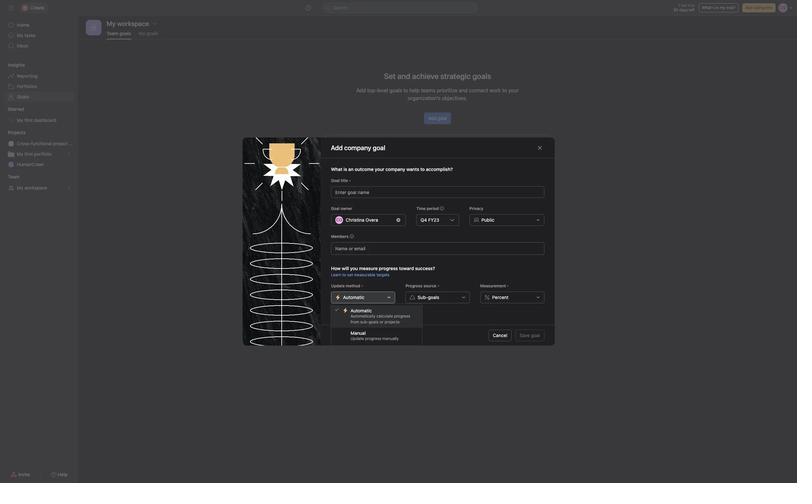 Task type: locate. For each thing, give the bounding box(es) containing it.
my down my workspace on the left top of the page
[[139, 31, 145, 36]]

add top-level goals to help teams prioritize and connect work to your organization's objectives.
[[357, 88, 519, 101]]

time period
[[416, 206, 439, 211]]

first inside starred element
[[25, 117, 33, 123]]

insights button
[[0, 62, 25, 68]]

my workspace
[[107, 20, 149, 27]]

0 vertical spatial automatic
[[343, 295, 364, 300]]

first inside projects element
[[25, 151, 33, 157]]

my goals
[[139, 31, 158, 36]]

goal left owner
[[331, 206, 340, 211]]

goal for save goal
[[531, 333, 540, 338]]

update inside add company goal dialog
[[331, 284, 345, 289]]

insights
[[8, 62, 25, 68]]

0 horizontal spatial and
[[398, 72, 411, 81]]

my inside my goals link
[[139, 31, 145, 36]]

2 vertical spatial progress
[[365, 336, 382, 341]]

my left 'tasks'
[[17, 33, 23, 38]]

goal left title at the top left of page
[[331, 178, 340, 183]]

and up objectives.
[[459, 88, 468, 93]]

search list box
[[322, 3, 478, 13]]

insights element
[[0, 59, 78, 103]]

automatic for automatic
[[343, 295, 364, 300]]

goals inside automatic automatically calculate progress from sub-goals or projects
[[369, 320, 379, 325]]

update down learn
[[331, 284, 345, 289]]

2 first from the top
[[25, 151, 33, 157]]

an
[[348, 167, 354, 172]]

automatic
[[343, 295, 364, 300], [351, 308, 372, 314]]

update inside manual update progress manually
[[351, 336, 364, 341]]

team goals
[[107, 31, 131, 36]]

progress up targets
[[379, 266, 398, 271]]

required image
[[348, 179, 352, 183], [360, 284, 364, 288], [436, 284, 440, 288]]

required image down learn to set measurable targets link
[[360, 284, 364, 288]]

percent button
[[480, 292, 545, 304]]

required image for source
[[436, 284, 440, 288]]

progress
[[406, 284, 422, 289]]

my down team 'dropdown button'
[[17, 185, 23, 191]]

and right set
[[398, 72, 411, 81]]

add down the organization's
[[429, 116, 437, 121]]

sub-goals
[[418, 295, 439, 300]]

my inside my workspace 'link'
[[17, 185, 23, 191]]

to left help
[[404, 88, 408, 93]]

christina
[[346, 217, 364, 223]]

1 vertical spatial goal
[[531, 333, 540, 338]]

team
[[107, 31, 118, 36], [8, 174, 19, 180]]

sub-
[[418, 295, 428, 300]]

0 horizontal spatial goal
[[438, 116, 447, 121]]

0 horizontal spatial team
[[8, 174, 19, 180]]

0 vertical spatial and
[[398, 72, 411, 81]]

progress up "projects"
[[394, 314, 411, 319]]

workspace
[[25, 185, 47, 191]]

my goals link
[[139, 31, 158, 39]]

prioritize
[[437, 88, 458, 93]]

add for add goal
[[429, 116, 437, 121]]

goal right save
[[531, 333, 540, 338]]

to
[[404, 88, 408, 93], [503, 88, 507, 93], [342, 273, 346, 278]]

projects element
[[0, 127, 78, 171]]

1 vertical spatial first
[[25, 151, 33, 157]]

my tasks
[[17, 33, 36, 38]]

my inside my first dashboard link
[[17, 117, 23, 123]]

1 vertical spatial progress
[[394, 314, 411, 319]]

members
[[331, 234, 349, 239]]

2 horizontal spatial to
[[503, 88, 507, 93]]

goals for my goals
[[147, 31, 158, 36]]

set and achieve strategic goals
[[384, 72, 491, 81]]

goals inside dropdown button
[[428, 295, 439, 300]]

1 vertical spatial goal
[[331, 206, 340, 211]]

work
[[490, 88, 501, 93]]

to left set
[[342, 273, 346, 278]]

projects
[[385, 320, 400, 325]]

time
[[416, 206, 426, 211]]

inbox link
[[4, 41, 74, 51]]

add
[[746, 5, 753, 10], [357, 88, 366, 93], [429, 116, 437, 121], [331, 144, 343, 151]]

fy23
[[428, 217, 439, 223]]

first left dashboard
[[25, 117, 33, 123]]

automatic automatically calculate progress from sub-goals or projects
[[351, 308, 411, 325]]

0 vertical spatial goal
[[331, 178, 340, 183]]

required image down an
[[348, 179, 352, 183]]

team inside 'dropdown button'
[[8, 174, 19, 180]]

automatic for automatic automatically calculate progress from sub-goals or projects
[[351, 308, 372, 314]]

required image up sub-goals dropdown button
[[436, 284, 440, 288]]

my down starred
[[17, 117, 23, 123]]

1 horizontal spatial update
[[351, 336, 364, 341]]

1 horizontal spatial and
[[459, 88, 468, 93]]

hide sidebar image
[[8, 5, 14, 10]]

my for my first portfolio
[[17, 151, 23, 157]]

add left billing
[[746, 5, 753, 10]]

automatically
[[351, 314, 376, 319]]

your right outcome
[[375, 167, 384, 172]]

owner
[[341, 206, 352, 211]]

my for my goals
[[139, 31, 145, 36]]

goals
[[120, 31, 131, 36], [147, 31, 158, 36], [390, 88, 402, 93], [428, 295, 439, 300], [369, 320, 379, 325]]

my down cross-
[[17, 151, 23, 157]]

free
[[679, 3, 687, 8]]

1 vertical spatial and
[[459, 88, 468, 93]]

automatic up automatically
[[351, 308, 372, 314]]

automatic down method
[[343, 295, 364, 300]]

add up what
[[331, 144, 343, 151]]

reporting
[[17, 73, 37, 79]]

set
[[384, 72, 396, 81]]

cancel button
[[489, 330, 512, 342]]

goals link
[[4, 92, 74, 102]]

targets
[[377, 273, 390, 278]]

your right the work at top
[[509, 88, 519, 93]]

0 vertical spatial your
[[509, 88, 519, 93]]

update
[[331, 284, 345, 289], [351, 336, 364, 341]]

goals for sub-goals
[[428, 295, 439, 300]]

my inside my tasks link
[[17, 33, 23, 38]]

0 horizontal spatial update
[[331, 284, 345, 289]]

cross-functional project plan link
[[4, 139, 78, 149]]

portfolios
[[17, 84, 37, 89]]

and
[[398, 72, 411, 81], [459, 88, 468, 93]]

info
[[766, 5, 773, 10]]

1 horizontal spatial goal
[[531, 333, 540, 338]]

0 vertical spatial progress
[[379, 266, 398, 271]]

strategic goals
[[441, 72, 491, 81]]

top-
[[367, 88, 378, 93]]

team down my workspace on the left top of the page
[[107, 31, 118, 36]]

measure
[[359, 266, 378, 271]]

save goal
[[520, 333, 540, 338]]

to right the work at top
[[503, 88, 507, 93]]

sub-
[[360, 320, 369, 325]]

how will you measure progress toward success? learn to set measurable targets
[[331, 266, 435, 278]]

1 vertical spatial team
[[8, 174, 19, 180]]

0 vertical spatial goal
[[438, 116, 447, 121]]

starred element
[[0, 103, 78, 127]]

2 goal from the top
[[331, 206, 340, 211]]

first up humancrawl in the left top of the page
[[25, 151, 33, 157]]

1 vertical spatial your
[[375, 167, 384, 172]]

add billing info button
[[743, 3, 776, 12]]

close this dialog image
[[537, 145, 543, 150]]

automatic inside dropdown button
[[343, 295, 364, 300]]

from
[[351, 320, 359, 325]]

update down manual
[[351, 336, 364, 341]]

1 vertical spatial automatic
[[351, 308, 372, 314]]

add inside add top-level goals to help teams prioritize and connect work to your organization's objectives.
[[357, 88, 366, 93]]

goal inside button
[[438, 116, 447, 121]]

goal down objectives.
[[438, 116, 447, 121]]

team down humancrawl in the left top of the page
[[8, 174, 19, 180]]

goal title
[[331, 178, 348, 183]]

add left top-
[[357, 88, 366, 93]]

0 vertical spatial first
[[25, 117, 33, 123]]

connect
[[469, 88, 488, 93]]

0 horizontal spatial to
[[342, 273, 346, 278]]

2 horizontal spatial required image
[[436, 284, 440, 288]]

your
[[509, 88, 519, 93], [375, 167, 384, 172]]

my inside my first portfolio link
[[17, 151, 23, 157]]

days
[[680, 7, 688, 12]]

goal for goal owner
[[331, 206, 340, 211]]

goal
[[438, 116, 447, 121], [531, 333, 540, 338]]

1 horizontal spatial team
[[107, 31, 118, 36]]

0 vertical spatial team
[[107, 31, 118, 36]]

goals for team goals
[[120, 31, 131, 36]]

goals inside add top-level goals to help teams prioritize and connect work to your organization's objectives.
[[390, 88, 402, 93]]

you
[[350, 266, 358, 271]]

0 horizontal spatial your
[[375, 167, 384, 172]]

my workspace link
[[4, 183, 74, 193]]

plan
[[69, 141, 78, 146]]

1 first from the top
[[25, 117, 33, 123]]

q4
[[421, 217, 427, 223]]

projects
[[8, 130, 26, 135]]

automatic inside automatic automatically calculate progress from sub-goals or projects
[[351, 308, 372, 314]]

portfolios link
[[4, 81, 74, 92]]

1 horizontal spatial your
[[509, 88, 519, 93]]

progress down manual
[[365, 336, 382, 341]]

0 horizontal spatial required image
[[348, 179, 352, 183]]

progress
[[379, 266, 398, 271], [394, 314, 411, 319], [365, 336, 382, 341]]

my for my workspace
[[17, 185, 23, 191]]

first for portfolio
[[25, 151, 33, 157]]

goal inside button
[[531, 333, 540, 338]]

1 horizontal spatial required image
[[360, 284, 364, 288]]

add inside dialog
[[331, 144, 343, 151]]

starred button
[[0, 106, 24, 113]]

0 vertical spatial update
[[331, 284, 345, 289]]

achieve
[[412, 72, 439, 81]]

goal
[[331, 178, 340, 183], [331, 206, 340, 211]]

1 vertical spatial update
[[351, 336, 364, 341]]

1 goal from the top
[[331, 178, 340, 183]]



Task type: describe. For each thing, give the bounding box(es) containing it.
to inside how will you measure progress toward success? learn to set measurable targets
[[342, 273, 346, 278]]

help
[[410, 88, 420, 93]]

your inside add company goal dialog
[[375, 167, 384, 172]]

will
[[342, 266, 349, 271]]

project
[[53, 141, 68, 146]]

add for add billing info
[[746, 5, 753, 10]]

progress inside how will you measure progress toward success? learn to set measurable targets
[[379, 266, 398, 271]]

left
[[689, 7, 695, 12]]

my workspace
[[17, 185, 47, 191]]

cross-functional project plan
[[17, 141, 78, 146]]

set
[[347, 273, 353, 278]]

search
[[333, 5, 348, 10]]

company goal
[[344, 144, 385, 151]]

how
[[331, 266, 341, 271]]

percent
[[492, 295, 509, 300]]

progress inside manual update progress manually
[[365, 336, 382, 341]]

trial?
[[727, 5, 736, 10]]

30
[[674, 7, 679, 12]]

humancrawl link
[[4, 159, 74, 170]]

team for team
[[8, 174, 19, 180]]

toward success?
[[399, 266, 435, 271]]

goal owner
[[331, 206, 352, 211]]

manually
[[383, 336, 399, 341]]

overa
[[366, 217, 378, 223]]

method
[[346, 284, 360, 289]]

tasks
[[25, 33, 36, 38]]

wants
[[407, 167, 419, 172]]

dashboard
[[34, 117, 56, 123]]

search button
[[322, 3, 478, 13]]

1 horizontal spatial to
[[404, 88, 408, 93]]

team goals link
[[107, 31, 131, 39]]

invite button
[[6, 469, 34, 481]]

goals
[[17, 94, 29, 100]]

my for my first dashboard
[[17, 117, 23, 123]]

and inside add top-level goals to help teams prioritize and connect work to your organization's objectives.
[[459, 88, 468, 93]]

what's in my trial? button
[[699, 3, 739, 12]]

what's in my trial?
[[702, 5, 736, 10]]

reporting link
[[4, 71, 74, 81]]

team button
[[0, 174, 19, 180]]

billing
[[754, 5, 765, 10]]

sub-goals button
[[406, 292, 470, 304]]

your inside add top-level goals to help teams prioritize and connect work to your organization's objectives.
[[509, 88, 519, 93]]

my tasks link
[[4, 30, 74, 41]]

first for dashboard
[[25, 117, 33, 123]]

global element
[[0, 16, 78, 55]]

trial
[[688, 3, 695, 8]]

invite
[[18, 472, 30, 478]]

my for my tasks
[[17, 33, 23, 38]]

goal for goal title
[[331, 178, 340, 183]]

add for add company goal
[[331, 144, 343, 151]]

manual update progress manually
[[351, 331, 399, 341]]

q4 fy23
[[421, 217, 439, 223]]

home
[[17, 22, 29, 28]]

portfolio
[[34, 151, 52, 157]]

remove image
[[397, 218, 401, 222]]

is
[[344, 167, 347, 172]]

company
[[386, 167, 405, 172]]

progress inside automatic automatically calculate progress from sub-goals or projects
[[394, 314, 411, 319]]

period
[[427, 206, 439, 211]]

christina overa
[[346, 217, 378, 223]]

to accomplish?
[[421, 167, 453, 172]]

manual
[[351, 331, 366, 336]]

add billing info
[[746, 5, 773, 10]]

my first dashboard
[[17, 117, 56, 123]]

cancel
[[493, 333, 508, 338]]

add for add top-level goals to help teams prioritize and connect work to your organization's objectives.
[[357, 88, 366, 93]]

add company goal dialog
[[243, 138, 555, 346]]

learn
[[331, 273, 341, 278]]

my
[[720, 5, 726, 10]]

Name or email text field
[[335, 245, 370, 253]]

inbox
[[17, 43, 28, 48]]

Enter goal name text field
[[331, 186, 545, 198]]

privacy
[[470, 206, 483, 211]]

calculate
[[377, 314, 393, 319]]

save goal button
[[516, 330, 545, 342]]

organization's
[[408, 95, 441, 101]]

team for team goals
[[107, 31, 118, 36]]

teams element
[[0, 171, 78, 195]]

progress source
[[406, 284, 436, 289]]

my first dashboard link
[[4, 115, 74, 126]]

required image for method
[[360, 284, 364, 288]]

learn to set measurable targets link
[[331, 273, 390, 278]]

free trial 30 days left
[[674, 3, 695, 12]]

humancrawl
[[17, 162, 44, 167]]

my first portfolio
[[17, 151, 52, 157]]

goal for add goal
[[438, 116, 447, 121]]

required image
[[506, 284, 510, 288]]

or
[[380, 320, 384, 325]]

home link
[[4, 20, 74, 30]]

measurable
[[354, 273, 375, 278]]

add company goal
[[331, 144, 385, 151]]

in
[[716, 5, 719, 10]]

what is an outcome your company wants to accomplish?
[[331, 167, 453, 172]]

source
[[424, 284, 436, 289]]

title
[[341, 178, 348, 183]]

outcome
[[355, 167, 374, 172]]

required image for title
[[348, 179, 352, 183]]

what's
[[702, 5, 715, 10]]

save
[[520, 333, 530, 338]]



Task type: vqa. For each thing, say whether or not it's contained in the screenshot.
Reporting
yes



